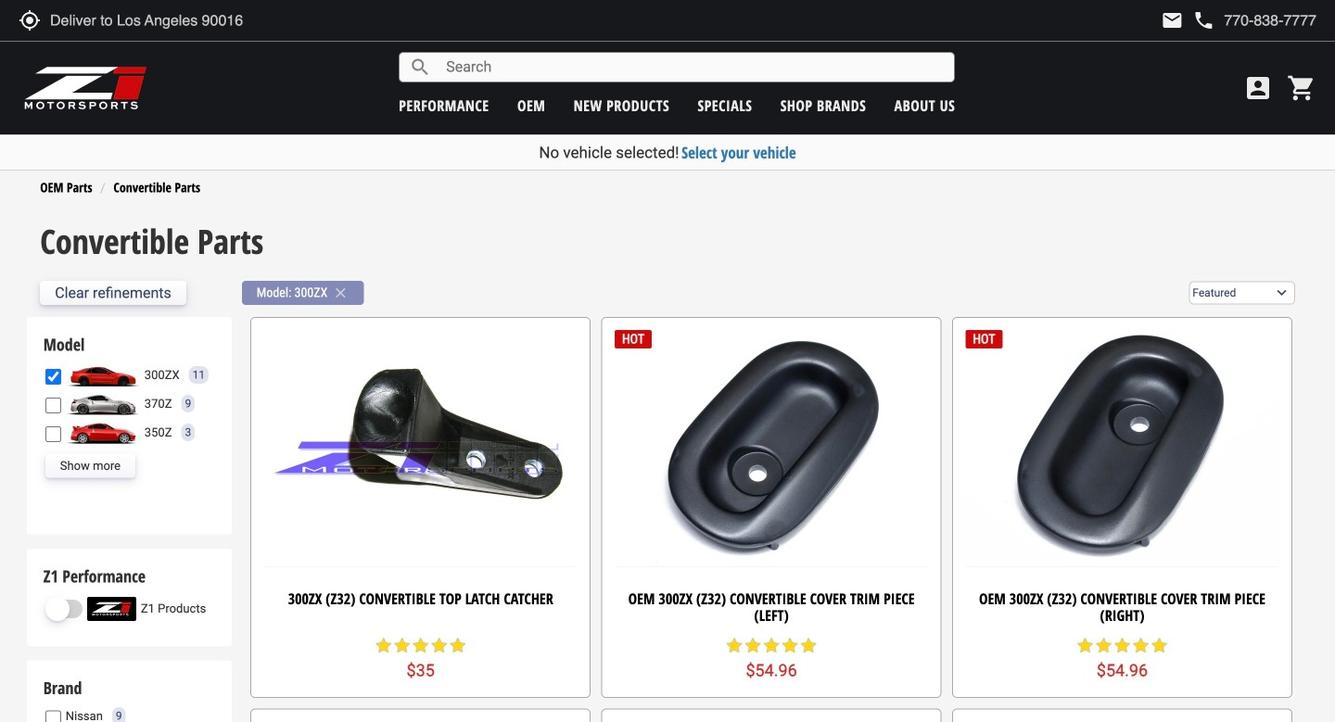 Task type: describe. For each thing, give the bounding box(es) containing it.
Search search field
[[431, 53, 954, 82]]



Task type: vqa. For each thing, say whether or not it's contained in the screenshot.
the "(change" on the right of the page
no



Task type: locate. For each thing, give the bounding box(es) containing it.
nissan 350z z33 2003 2004 2005 2006 2007 2008 2009 vq35de 3.5l revup rev up vq35hr nismo z1 motorsports image
[[66, 421, 140, 445]]

None checkbox
[[45, 427, 61, 442], [45, 710, 61, 722], [45, 427, 61, 442], [45, 710, 61, 722]]

z1 motorsports logo image
[[23, 65, 148, 111]]

None checkbox
[[45, 369, 61, 385], [45, 398, 61, 414], [45, 369, 61, 385], [45, 398, 61, 414]]

nissan 300zx z32 1990 1991 1992 1993 1994 1995 1996 vg30dett vg30de twin turbo non turbo z1 motorsports image
[[66, 363, 140, 387]]

nissan 370z z34 2009 2010 2011 2012 2013 2014 2015 2016 2017 2018 2019 3.7l vq37vhr vhr nismo z1 motorsports image
[[66, 392, 140, 416]]



